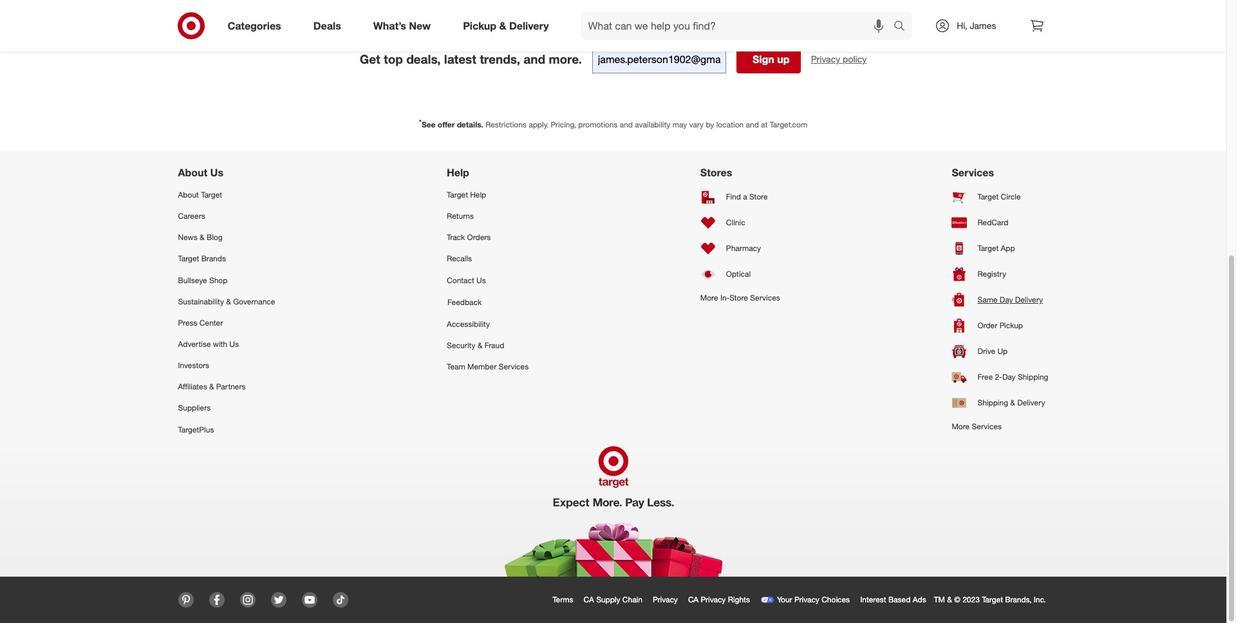 Task type: describe. For each thing, give the bounding box(es) containing it.
circle
[[1001, 192, 1021, 202]]

latest
[[444, 51, 476, 66]]

choices
[[822, 595, 850, 604]]

advertise with us link
[[178, 334, 275, 355]]

& for pickup
[[499, 19, 506, 32]]

bullseye shop link
[[178, 270, 275, 291]]

member
[[468, 362, 497, 372]]

brands
[[201, 254, 226, 264]]

free
[[978, 372, 993, 382]]

more in-store services link
[[701, 287, 780, 309]]

0 horizontal spatial shipping
[[978, 398, 1008, 408]]

sign up button
[[737, 45, 801, 73]]

chain
[[623, 595, 643, 604]]

& for shipping
[[1011, 398, 1016, 408]]

services down 'shipping & delivery' link
[[972, 422, 1002, 431]]

& for affiliates
[[209, 382, 214, 392]]

track orders
[[447, 233, 491, 242]]

more for more services
[[952, 422, 970, 431]]

james
[[970, 20, 997, 31]]

us for contact us
[[477, 275, 486, 285]]

team member services link
[[447, 356, 529, 378]]

privacy link
[[650, 592, 686, 608]]

promotions
[[578, 120, 618, 129]]

0 vertical spatial help
[[447, 166, 469, 179]]

drive
[[978, 347, 996, 356]]

find
[[726, 192, 741, 202]]

& for tm
[[947, 595, 952, 604]]

your
[[777, 595, 793, 604]]

redcard
[[978, 218, 1009, 228]]

*
[[419, 118, 422, 125]]

apply.
[[529, 120, 549, 129]]

& for news
[[200, 233, 205, 242]]

free 2-day shipping link
[[952, 364, 1049, 390]]

track
[[447, 233, 465, 242]]

more services
[[952, 422, 1002, 431]]

delivery for shipping & delivery
[[1018, 398, 1045, 408]]

what's
[[373, 19, 406, 32]]

feedback
[[448, 297, 482, 307]]

press center
[[178, 318, 223, 328]]

interest
[[860, 595, 887, 604]]

location
[[717, 120, 744, 129]]

delivery for same day delivery
[[1015, 295, 1043, 305]]

pickup & delivery link
[[452, 12, 565, 40]]

center
[[200, 318, 223, 328]]

order pickup link
[[952, 313, 1049, 339]]

more.
[[549, 51, 582, 66]]

accessibility link
[[447, 314, 529, 335]]

ca for ca supply chain
[[584, 595, 594, 604]]

careers link
[[178, 206, 275, 227]]

accessibility
[[447, 319, 490, 329]]

bullseye
[[178, 275, 207, 285]]

see
[[422, 120, 436, 129]]

new
[[409, 19, 431, 32]]

©
[[954, 595, 961, 604]]

your privacy choices link
[[758, 592, 858, 608]]

& for sustainability
[[226, 297, 231, 306]]

returns
[[447, 211, 474, 221]]

interest based ads
[[860, 595, 926, 604]]

order pickup
[[978, 321, 1023, 331]]

target down about us
[[201, 190, 222, 200]]

target app
[[978, 244, 1015, 253]]

* see offer details. restrictions apply. pricing, promotions and availability may vary by location and at target.com
[[419, 118, 808, 129]]

returns link
[[447, 206, 529, 227]]

ca supply chain link
[[581, 592, 650, 608]]

rights
[[728, 595, 750, 604]]

same day delivery link
[[952, 287, 1049, 313]]

store for in-
[[730, 293, 748, 303]]

advertise
[[178, 339, 211, 349]]

trends,
[[480, 51, 520, 66]]

shipping & delivery link
[[952, 390, 1049, 416]]

ads
[[913, 595, 926, 604]]

0 horizontal spatial and
[[524, 51, 546, 66]]

get
[[360, 51, 380, 66]]

shipping & delivery
[[978, 398, 1045, 408]]

same day delivery
[[978, 295, 1043, 305]]

1 horizontal spatial and
[[620, 120, 633, 129]]

affiliates & partners link
[[178, 376, 275, 398]]

1 vertical spatial pickup
[[1000, 321, 1023, 331]]

2 horizontal spatial and
[[746, 120, 759, 129]]

target brands
[[178, 254, 226, 264]]

find a store
[[726, 192, 768, 202]]

clinic
[[726, 218, 745, 228]]

governance
[[233, 297, 275, 306]]

sign
[[753, 53, 775, 66]]

brands,
[[1005, 595, 1032, 604]]

interest based ads link
[[858, 592, 934, 608]]

news & blog link
[[178, 227, 275, 248]]

same
[[978, 295, 998, 305]]

target for target circle
[[978, 192, 999, 202]]

advertise with us
[[178, 339, 239, 349]]

at
[[761, 120, 768, 129]]

about target link
[[178, 184, 275, 206]]

inc.
[[1034, 595, 1046, 604]]

services down "optical" link
[[750, 293, 780, 303]]

target circle
[[978, 192, 1021, 202]]

press center link
[[178, 312, 275, 334]]

search
[[888, 20, 919, 33]]



Task type: vqa. For each thing, say whether or not it's contained in the screenshot.
In-
yes



Task type: locate. For each thing, give the bounding box(es) containing it.
security & fraud
[[447, 341, 504, 350]]

& inside "sustainability & governance" link
[[226, 297, 231, 306]]

news & blog
[[178, 233, 223, 242]]

us inside contact us link
[[477, 275, 486, 285]]

offer
[[438, 120, 455, 129]]

privacy left policy
[[811, 53, 840, 64]]

more for more in-store services
[[701, 293, 718, 303]]

tm
[[934, 595, 945, 604]]

1 vertical spatial shipping
[[978, 398, 1008, 408]]

1 about from the top
[[178, 166, 207, 179]]

bullseye shop
[[178, 275, 228, 285]]

0 vertical spatial day
[[1000, 295, 1013, 305]]

2 about from the top
[[178, 190, 199, 200]]

& inside affiliates & partners link
[[209, 382, 214, 392]]

delivery up trends, at the left of page
[[509, 19, 549, 32]]

registry link
[[952, 261, 1049, 287]]

target help
[[447, 190, 486, 200]]

us for about us
[[210, 166, 223, 179]]

recalls link
[[447, 248, 529, 270]]

terms link
[[550, 592, 581, 608]]

2 vertical spatial delivery
[[1018, 398, 1045, 408]]

target circle link
[[952, 184, 1049, 210]]

ca for ca privacy rights
[[688, 595, 699, 604]]

and left more.
[[524, 51, 546, 66]]

target
[[201, 190, 222, 200], [447, 190, 468, 200], [978, 192, 999, 202], [978, 244, 999, 253], [178, 254, 199, 264], [982, 595, 1003, 604]]

track orders link
[[447, 227, 529, 248]]

and left at
[[746, 120, 759, 129]]

us
[[210, 166, 223, 179], [477, 275, 486, 285], [229, 339, 239, 349]]

affiliates
[[178, 382, 207, 392]]

privacy left rights
[[701, 595, 726, 604]]

0 horizontal spatial us
[[210, 166, 223, 179]]

delivery down free 2-day shipping
[[1018, 398, 1045, 408]]

contact
[[447, 275, 474, 285]]

find a store link
[[701, 184, 780, 210]]

& left '©'
[[947, 595, 952, 604]]

suppliers
[[178, 403, 211, 413]]

us inside "advertise with us" link
[[229, 339, 239, 349]]

0 vertical spatial us
[[210, 166, 223, 179]]

day right free
[[1003, 372, 1016, 382]]

pickup right order
[[1000, 321, 1023, 331]]

shipping
[[1018, 372, 1049, 382], [978, 398, 1008, 408]]

target for target brands
[[178, 254, 199, 264]]

top
[[384, 51, 403, 66]]

ca supply chain
[[584, 595, 643, 604]]

more down 'shipping & delivery' link
[[952, 422, 970, 431]]

services up target circle
[[952, 166, 994, 179]]

& up trends, at the left of page
[[499, 19, 506, 32]]

privacy right chain at the bottom right of page
[[653, 595, 678, 604]]

deals link
[[302, 12, 357, 40]]

ca right the privacy link
[[688, 595, 699, 604]]

contact us
[[447, 275, 486, 285]]

what's new
[[373, 19, 431, 32]]

1 vertical spatial more
[[952, 422, 970, 431]]

ca left supply
[[584, 595, 594, 604]]

None text field
[[592, 45, 726, 73]]

privacy inside 'link'
[[795, 595, 820, 604]]

pricing,
[[551, 120, 576, 129]]

sustainability & governance
[[178, 297, 275, 306]]

privacy policy link
[[811, 53, 867, 66]]

partners
[[216, 382, 246, 392]]

0 vertical spatial pickup
[[463, 19, 497, 32]]

orders
[[467, 233, 491, 242]]

affiliates & partners
[[178, 382, 246, 392]]

target left app
[[978, 244, 999, 253]]

& down bullseye shop link
[[226, 297, 231, 306]]

about up "about target"
[[178, 166, 207, 179]]

1 vertical spatial us
[[477, 275, 486, 285]]

policy
[[843, 53, 867, 64]]

restrictions
[[486, 120, 527, 129]]

feedback button
[[447, 291, 529, 314]]

0 horizontal spatial ca
[[584, 595, 594, 604]]

1 horizontal spatial store
[[750, 192, 768, 202]]

investors
[[178, 361, 209, 370]]

redcard link
[[952, 210, 1049, 236]]

privacy
[[811, 53, 840, 64], [653, 595, 678, 604], [701, 595, 726, 604], [795, 595, 820, 604]]

services down fraud
[[499, 362, 529, 372]]

investors link
[[178, 355, 275, 376]]

0 horizontal spatial more
[[701, 293, 718, 303]]

and left availability
[[620, 120, 633, 129]]

store inside find a store link
[[750, 192, 768, 202]]

1 horizontal spatial us
[[229, 339, 239, 349]]

about for about us
[[178, 166, 207, 179]]

0 vertical spatial delivery
[[509, 19, 549, 32]]

1 ca from the left
[[584, 595, 594, 604]]

clinic link
[[701, 210, 780, 236]]

fraud
[[485, 341, 504, 350]]

more in-store services
[[701, 293, 780, 303]]

1 horizontal spatial help
[[470, 190, 486, 200]]

what's new link
[[362, 12, 447, 40]]

in-
[[721, 293, 730, 303]]

0 horizontal spatial help
[[447, 166, 469, 179]]

1 vertical spatial help
[[470, 190, 486, 200]]

0 vertical spatial more
[[701, 293, 718, 303]]

more services link
[[952, 416, 1049, 437]]

news
[[178, 233, 198, 242]]

shipping up shipping & delivery
[[1018, 372, 1049, 382]]

about us
[[178, 166, 223, 179]]

1 vertical spatial store
[[730, 293, 748, 303]]

& for security
[[478, 341, 483, 350]]

1 horizontal spatial shipping
[[1018, 372, 1049, 382]]

ca privacy rights link
[[686, 592, 758, 608]]

0 horizontal spatial store
[[730, 293, 748, 303]]

2 ca from the left
[[688, 595, 699, 604]]

& inside news & blog link
[[200, 233, 205, 242]]

store inside more in-store services link
[[730, 293, 748, 303]]

& left fraud
[[478, 341, 483, 350]]

app
[[1001, 244, 1015, 253]]

a
[[743, 192, 747, 202]]

with
[[213, 339, 227, 349]]

day
[[1000, 295, 1013, 305], [1003, 372, 1016, 382]]

1 horizontal spatial pickup
[[1000, 321, 1023, 331]]

shop
[[209, 275, 228, 285]]

target down news on the left top of the page
[[178, 254, 199, 264]]

target up returns
[[447, 190, 468, 200]]

stores
[[701, 166, 732, 179]]

target for target app
[[978, 244, 999, 253]]

drive up
[[978, 347, 1008, 356]]

1 horizontal spatial more
[[952, 422, 970, 431]]

us right with
[[229, 339, 239, 349]]

store
[[750, 192, 768, 202], [730, 293, 748, 303]]

delivery
[[509, 19, 549, 32], [1015, 295, 1043, 305], [1018, 398, 1045, 408]]

about target
[[178, 190, 222, 200]]

and
[[524, 51, 546, 66], [620, 120, 633, 129], [746, 120, 759, 129]]

help up target help
[[447, 166, 469, 179]]

& inside security & fraud link
[[478, 341, 483, 350]]

more left the in-
[[701, 293, 718, 303]]

about up careers
[[178, 190, 199, 200]]

details.
[[457, 120, 484, 129]]

up
[[777, 53, 790, 66]]

help up returns link
[[470, 190, 486, 200]]

1 vertical spatial delivery
[[1015, 295, 1043, 305]]

privacy right your at the right bottom of the page
[[795, 595, 820, 604]]

& inside 'shipping & delivery' link
[[1011, 398, 1016, 408]]

store down "optical" link
[[730, 293, 748, 303]]

store for a
[[750, 192, 768, 202]]

target brands link
[[178, 248, 275, 270]]

target for target help
[[447, 190, 468, 200]]

2 horizontal spatial us
[[477, 275, 486, 285]]

shipping up more services link
[[978, 398, 1008, 408]]

0 vertical spatial shipping
[[1018, 372, 1049, 382]]

& left blog
[[200, 233, 205, 242]]

2 vertical spatial us
[[229, 339, 239, 349]]

& down free 2-day shipping
[[1011, 398, 1016, 408]]

privacy policy
[[811, 53, 867, 64]]

& right affiliates
[[209, 382, 214, 392]]

day right same
[[1000, 295, 1013, 305]]

delivery up order pickup
[[1015, 295, 1043, 305]]

security
[[447, 341, 476, 350]]

may
[[673, 120, 687, 129]]

target right 2023
[[982, 595, 1003, 604]]

by
[[706, 120, 714, 129]]

careers
[[178, 211, 205, 221]]

registry
[[978, 269, 1006, 279]]

suppliers link
[[178, 398, 275, 419]]

press
[[178, 318, 197, 328]]

recalls
[[447, 254, 472, 264]]

up
[[998, 347, 1008, 356]]

optical
[[726, 269, 751, 279]]

& inside 'pickup & delivery' link
[[499, 19, 506, 32]]

0 vertical spatial store
[[750, 192, 768, 202]]

1 horizontal spatial ca
[[688, 595, 699, 604]]

pickup up the get top deals, latest trends, and more. at top
[[463, 19, 497, 32]]

us right contact
[[477, 275, 486, 285]]

target left the circle
[[978, 192, 999, 202]]

sustainability
[[178, 297, 224, 306]]

0 horizontal spatial pickup
[[463, 19, 497, 32]]

pharmacy link
[[701, 236, 780, 261]]

1 vertical spatial day
[[1003, 372, 1016, 382]]

0 vertical spatial about
[[178, 166, 207, 179]]

target: expect more. pay less. image
[[432, 440, 794, 577]]

deals
[[313, 19, 341, 32]]

store right a
[[750, 192, 768, 202]]

about for about target
[[178, 190, 199, 200]]

us up about target link
[[210, 166, 223, 179]]

delivery for pickup & delivery
[[509, 19, 549, 32]]

What can we help you find? suggestions appear below search field
[[581, 12, 897, 40]]

1 vertical spatial about
[[178, 190, 199, 200]]



